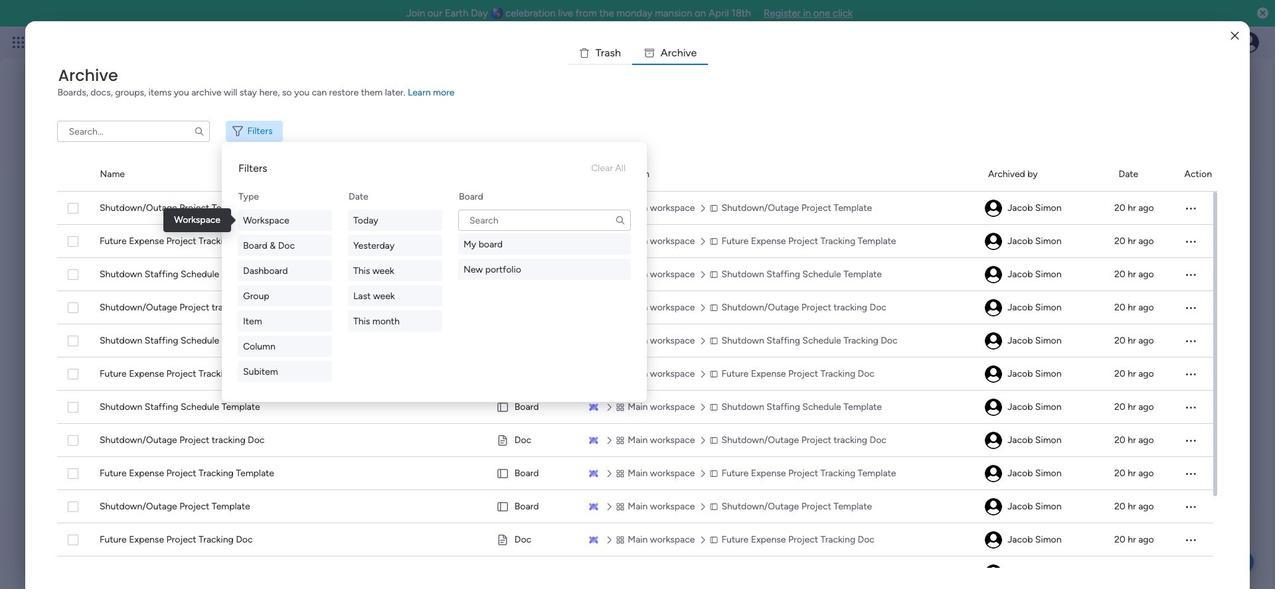 Task type: vqa. For each thing, say whether or not it's contained in the screenshot.
2nd COLUMN HEADER from right
yes



Task type: locate. For each thing, give the bounding box(es) containing it.
8 row from the top
[[57, 424, 1214, 458]]

cell
[[496, 192, 572, 225], [985, 192, 1099, 225], [496, 225, 572, 258], [985, 225, 1099, 258], [1181, 225, 1214, 258], [496, 258, 572, 292], [985, 258, 1099, 292], [1181, 258, 1214, 292], [985, 292, 1099, 325], [1181, 292, 1214, 325], [985, 325, 1099, 358], [1181, 325, 1214, 358], [985, 358, 1099, 391], [1181, 358, 1214, 391], [496, 391, 572, 424], [985, 391, 1099, 424], [1181, 391, 1214, 424], [496, 424, 572, 458], [985, 424, 1099, 458], [1181, 424, 1214, 458], [496, 458, 572, 491], [985, 458, 1099, 491], [1181, 458, 1214, 491], [496, 491, 572, 524], [985, 491, 1099, 524], [1181, 491, 1214, 524], [496, 524, 572, 557], [985, 524, 1099, 557], [57, 557, 84, 590], [588, 557, 969, 590], [985, 557, 1099, 590], [1181, 557, 1214, 590]]

0 vertical spatial menu image
[[1184, 202, 1198, 215]]

10 row from the top
[[57, 491, 1214, 524]]

None search field
[[57, 121, 210, 142], [458, 210, 631, 231], [57, 121, 210, 142], [458, 210, 631, 231]]

2 row from the top
[[57, 225, 1214, 258]]

close image
[[1231, 31, 1239, 41]]

4 row from the top
[[57, 292, 1214, 325]]

1 column header from the left
[[100, 158, 482, 191]]

2 column header from the left
[[590, 158, 972, 191]]

menu image
[[1184, 202, 1198, 215], [1184, 534, 1198, 547]]

jacob simon image
[[985, 200, 1003, 217], [985, 432, 1003, 450], [985, 466, 1003, 483]]

1 vertical spatial menu image
[[1184, 534, 1198, 547]]

9 row from the top
[[57, 458, 1214, 491]]

jacob simon image
[[1238, 32, 1259, 53], [985, 233, 1003, 250], [985, 266, 1003, 284], [985, 300, 1003, 317], [985, 333, 1003, 350], [985, 366, 1003, 383], [985, 399, 1003, 416], [985, 499, 1003, 516], [985, 532, 1003, 549]]

1 menu image from the top
[[1184, 202, 1198, 215]]

table
[[57, 158, 1218, 590]]

search image
[[194, 126, 205, 137]]

column header
[[100, 158, 482, 191], [590, 158, 972, 191], [988, 158, 1103, 191], [1119, 158, 1169, 191], [1185, 158, 1218, 191]]

1 row from the top
[[57, 192, 1214, 225]]

3 row from the top
[[57, 258, 1214, 292]]

row
[[57, 192, 1214, 225], [57, 225, 1214, 258], [57, 258, 1214, 292], [57, 292, 1214, 325], [57, 325, 1214, 358], [57, 358, 1214, 391], [57, 391, 1214, 424], [57, 424, 1214, 458], [57, 458, 1214, 491], [57, 491, 1214, 524], [57, 524, 1214, 557], [57, 557, 1214, 590]]

5 column header from the left
[[1185, 158, 1218, 191]]

2 vertical spatial jacob simon image
[[985, 466, 1003, 483]]

1 vertical spatial jacob simon image
[[985, 432, 1003, 450]]

row group
[[57, 158, 1218, 192]]

12 row from the top
[[57, 557, 1214, 590]]

search image
[[615, 215, 626, 226]]

0 vertical spatial jacob simon image
[[985, 200, 1003, 217]]

6 row from the top
[[57, 358, 1214, 391]]



Task type: describe. For each thing, give the bounding box(es) containing it.
select product image
[[12, 36, 25, 49]]

Search for items in the recycle bin search field
[[57, 121, 210, 142]]

3 column header from the left
[[988, 158, 1103, 191]]

2 jacob simon image from the top
[[985, 432, 1003, 450]]

2 menu image from the top
[[1184, 534, 1198, 547]]

7 row from the top
[[57, 391, 1214, 424]]

4 column header from the left
[[1119, 158, 1169, 191]]

Search search field
[[458, 210, 631, 231]]

5 row from the top
[[57, 325, 1214, 358]]

1 jacob simon image from the top
[[985, 200, 1003, 217]]

3 jacob simon image from the top
[[985, 466, 1003, 483]]

11 row from the top
[[57, 524, 1214, 557]]



